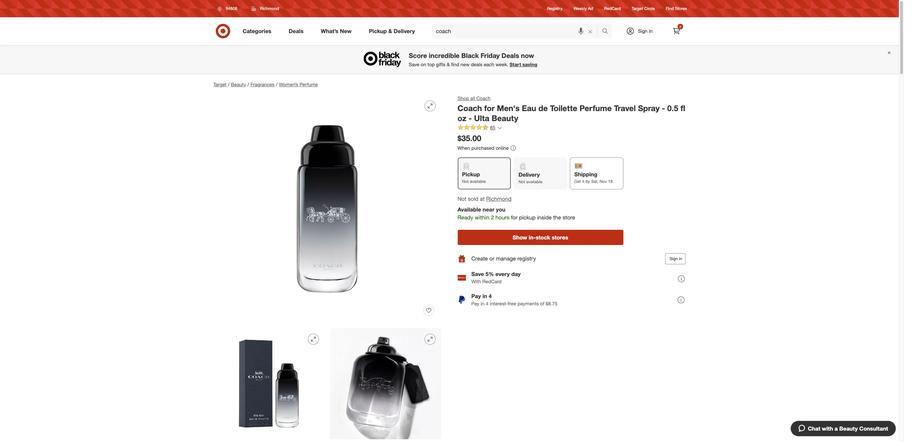 Task type: locate. For each thing, give the bounding box(es) containing it.
0 vertical spatial redcard
[[605, 6, 621, 11]]

in inside button
[[680, 256, 683, 262]]

18
[[609, 179, 613, 184]]

2 horizontal spatial /
[[276, 82, 278, 87]]

show in-stock stores button
[[458, 230, 624, 245]]

black
[[462, 52, 479, 60]]

1 vertical spatial 4
[[486, 301, 489, 307]]

0 horizontal spatial richmond
[[260, 6, 279, 11]]

richmond up categories link
[[260, 6, 279, 11]]

1 horizontal spatial save
[[472, 271, 485, 278]]

target for target / beauty / fragrances / women's perfume
[[214, 82, 227, 87]]

not up 'available near you ready within 2 hours for pickup inside the store'
[[519, 179, 526, 185]]

1 horizontal spatial -
[[663, 103, 666, 113]]

available for delivery
[[527, 179, 543, 185]]

on
[[421, 62, 427, 67]]

/ left the women's
[[276, 82, 278, 87]]

1 horizontal spatial 2
[[680, 25, 682, 29]]

richmond up the "you"
[[487, 196, 512, 203]]

4
[[489, 293, 492, 300], [486, 301, 489, 307]]

1 horizontal spatial sign in
[[670, 256, 683, 262]]

1 horizontal spatial perfume
[[580, 103, 612, 113]]

pickup not available
[[463, 171, 487, 184]]

show in-stock stores
[[513, 234, 569, 241]]

for
[[485, 103, 495, 113], [512, 214, 518, 221]]

fl
[[681, 103, 686, 113]]

at
[[481, 196, 485, 203]]

eau
[[522, 103, 537, 113]]

- left 0.5
[[663, 103, 666, 113]]

day
[[512, 271, 521, 278]]

0 vertical spatial pickup
[[369, 27, 387, 34]]

1 vertical spatial for
[[512, 214, 518, 221]]

0 vertical spatial -
[[663, 103, 666, 113]]

1 horizontal spatial delivery
[[519, 171, 540, 178]]

0 horizontal spatial target
[[214, 82, 227, 87]]

1 horizontal spatial /
[[248, 82, 249, 87]]

not
[[463, 179, 469, 184], [519, 179, 526, 185], [458, 196, 467, 203]]

0 horizontal spatial 4
[[486, 301, 489, 307]]

new
[[461, 62, 470, 67]]

0 vertical spatial richmond
[[260, 6, 279, 11]]

0 vertical spatial save
[[409, 62, 420, 67]]

target left beauty link
[[214, 82, 227, 87]]

coach right the all
[[477, 95, 491, 101]]

not inside delivery not available
[[519, 179, 526, 185]]

/
[[228, 82, 230, 87], [248, 82, 249, 87], [276, 82, 278, 87]]

target left the circle at top
[[632, 6, 644, 11]]

0 vertical spatial 2
[[680, 25, 682, 29]]

pickup for &
[[369, 27, 387, 34]]

save left on
[[409, 62, 420, 67]]

What can we help you find? suggestions appear below search field
[[432, 23, 604, 39]]

when purchased online
[[458, 145, 509, 151]]

saving
[[523, 62, 538, 67]]

0 horizontal spatial sign
[[639, 28, 648, 34]]

0 vertical spatial pay
[[472, 293, 482, 300]]

redcard link
[[605, 6, 621, 12]]

0 horizontal spatial beauty
[[231, 82, 246, 87]]

2 down near
[[492, 214, 495, 221]]

0 vertical spatial &
[[389, 27, 393, 34]]

5%
[[486, 271, 495, 278]]

1 horizontal spatial 4
[[489, 293, 492, 300]]

deals
[[289, 27, 304, 34], [502, 52, 520, 60]]

redcard down 5%
[[483, 279, 502, 285]]

0 horizontal spatial deals
[[289, 27, 304, 34]]

0 vertical spatial target
[[632, 6, 644, 11]]

0 vertical spatial perfume
[[300, 82, 318, 87]]

1 vertical spatial coach
[[458, 103, 483, 113]]

start
[[510, 62, 522, 67]]

sign in
[[639, 28, 653, 34], [670, 256, 683, 262]]

0 vertical spatial sign
[[639, 28, 648, 34]]

4 up the interest-
[[489, 293, 492, 300]]

target circle
[[632, 6, 655, 11]]

available
[[470, 179, 487, 184], [527, 179, 543, 185]]

2 down stores
[[680, 25, 682, 29]]

beauty inside shop all coach coach for men's eau de toilette perfume travel spray - 0.5 fl oz - ulta beauty
[[492, 113, 519, 123]]

1 vertical spatial target
[[214, 82, 227, 87]]

perfume inside shop all coach coach for men's eau de toilette perfume travel spray - 0.5 fl oz - ulta beauty
[[580, 103, 612, 113]]

stores
[[676, 6, 688, 11]]

find
[[452, 62, 460, 67]]

find
[[667, 6, 675, 11]]

beauty down men's
[[492, 113, 519, 123]]

- right oz
[[469, 113, 472, 123]]

0 horizontal spatial &
[[389, 27, 393, 34]]

-
[[663, 103, 666, 113], [469, 113, 472, 123]]

coach down the all
[[458, 103, 483, 113]]

1 horizontal spatial beauty
[[492, 113, 519, 123]]

with
[[823, 426, 834, 433]]

sign in inside button
[[670, 256, 683, 262]]

1 vertical spatial pay
[[472, 301, 480, 307]]

2 horizontal spatial beauty
[[840, 426, 859, 433]]

for inside shop all coach coach for men's eau de toilette perfume travel spray - 0.5 fl oz - ulta beauty
[[485, 103, 495, 113]]

beauty right a
[[840, 426, 859, 433]]

0 horizontal spatial for
[[485, 103, 495, 113]]

delivery inside delivery not available
[[519, 171, 540, 178]]

0 vertical spatial beauty
[[231, 82, 246, 87]]

/ right target link
[[228, 82, 230, 87]]

1 vertical spatial redcard
[[483, 279, 502, 285]]

registry link
[[548, 6, 563, 12]]

it
[[583, 179, 585, 184]]

1 horizontal spatial deals
[[502, 52, 520, 60]]

incredible
[[429, 52, 460, 60]]

0 horizontal spatial sign in
[[639, 28, 653, 34]]

1 horizontal spatial target
[[632, 6, 644, 11]]

women's perfume link
[[279, 82, 318, 87]]

save up with on the bottom right of page
[[472, 271, 485, 278]]

4 left the interest-
[[486, 301, 489, 307]]

0 horizontal spatial pickup
[[369, 27, 387, 34]]

0.5
[[668, 103, 679, 113]]

available inside pickup not available
[[470, 179, 487, 184]]

pickup right the new
[[369, 27, 387, 34]]

shipping
[[575, 171, 598, 178]]

2 link
[[670, 23, 685, 39]]

0 vertical spatial sign in
[[639, 28, 653, 34]]

oz
[[458, 113, 467, 123]]

interest-
[[490, 301, 508, 307]]

1 vertical spatial save
[[472, 271, 485, 278]]

0 horizontal spatial 2
[[492, 214, 495, 221]]

manage
[[497, 255, 517, 262]]

for right the hours
[[512, 214, 518, 221]]

85
[[491, 125, 496, 131]]

consultant
[[860, 426, 889, 433]]

1 vertical spatial beauty
[[492, 113, 519, 123]]

coach for men&#39;s eau de toilette perfume travel spray - 0.5 fl oz - ulta beauty, 1 of 6 image
[[214, 95, 442, 323]]

deals left what's
[[289, 27, 304, 34]]

registry
[[548, 6, 563, 11]]

1 vertical spatial -
[[469, 113, 472, 123]]

1 vertical spatial &
[[447, 62, 450, 67]]

1 vertical spatial 2
[[492, 214, 495, 221]]

travel
[[615, 103, 637, 113]]

registry
[[518, 255, 537, 262]]

available inside delivery not available
[[527, 179, 543, 185]]

beauty
[[231, 82, 246, 87], [492, 113, 519, 123], [840, 426, 859, 433]]

richmond
[[260, 6, 279, 11], [487, 196, 512, 203]]

1 horizontal spatial sign
[[670, 256, 679, 262]]

0 horizontal spatial /
[[228, 82, 230, 87]]

pickup
[[520, 214, 536, 221]]

a
[[835, 426, 839, 433]]

sat,
[[592, 179, 599, 184]]

score
[[409, 52, 427, 60]]

2 inside 'available near you ready within 2 hours for pickup inside the store'
[[492, 214, 495, 221]]

1 vertical spatial delivery
[[519, 171, 540, 178]]

94806
[[226, 6, 238, 11]]

purchased
[[472, 145, 495, 151]]

0 horizontal spatial save
[[409, 62, 420, 67]]

within
[[475, 214, 490, 221]]

delivery
[[394, 27, 415, 34], [519, 171, 540, 178]]

1 vertical spatial pickup
[[463, 171, 481, 178]]

1 horizontal spatial pickup
[[463, 171, 481, 178]]

beauty right target link
[[231, 82, 246, 87]]

perfume left travel
[[580, 103, 612, 113]]

1 vertical spatial perfume
[[580, 103, 612, 113]]

for up ulta
[[485, 103, 495, 113]]

not up sold
[[463, 179, 469, 184]]

richmond inside dropdown button
[[260, 6, 279, 11]]

redcard right ad
[[605, 6, 621, 11]]

stores
[[552, 234, 569, 241]]

$8.75
[[546, 301, 558, 307]]

pickup
[[369, 27, 387, 34], [463, 171, 481, 178]]

delivery not available
[[519, 171, 543, 185]]

2 vertical spatial beauty
[[840, 426, 859, 433]]

toilette
[[551, 103, 578, 113]]

0 horizontal spatial available
[[470, 179, 487, 184]]

1 horizontal spatial available
[[527, 179, 543, 185]]

not for delivery
[[519, 179, 526, 185]]

1 vertical spatial sign in
[[670, 256, 683, 262]]

save 5% every day with redcard
[[472, 271, 521, 285]]

0 horizontal spatial delivery
[[394, 27, 415, 34]]

sign
[[639, 28, 648, 34], [670, 256, 679, 262]]

target circle link
[[632, 6, 655, 12]]

94806 button
[[214, 2, 245, 15]]

1 horizontal spatial richmond
[[487, 196, 512, 203]]

1 horizontal spatial for
[[512, 214, 518, 221]]

1 horizontal spatial &
[[447, 62, 450, 67]]

save inside the score incredible black friday deals now save on top gifts & find new deals each week. start saving
[[409, 62, 420, 67]]

inside
[[538, 214, 552, 221]]

richmond button
[[487, 195, 512, 203]]

1 vertical spatial richmond
[[487, 196, 512, 203]]

0 vertical spatial 4
[[489, 293, 492, 300]]

/ right beauty link
[[248, 82, 249, 87]]

&
[[389, 27, 393, 34], [447, 62, 450, 67]]

online
[[496, 145, 509, 151]]

pickup inside pickup not available
[[463, 171, 481, 178]]

pickup up sold
[[463, 171, 481, 178]]

friday
[[481, 52, 500, 60]]

not left sold
[[458, 196, 467, 203]]

deals up start
[[502, 52, 520, 60]]

perfume
[[300, 82, 318, 87], [580, 103, 612, 113]]

not inside pickup not available
[[463, 179, 469, 184]]

circle
[[645, 6, 655, 11]]

save
[[409, 62, 420, 67], [472, 271, 485, 278]]

0 horizontal spatial redcard
[[483, 279, 502, 285]]

1 vertical spatial deals
[[502, 52, 520, 60]]

coach
[[477, 95, 491, 101], [458, 103, 483, 113]]

1 vertical spatial sign
[[670, 256, 679, 262]]

perfume right the women's
[[300, 82, 318, 87]]

0 vertical spatial for
[[485, 103, 495, 113]]



Task type: describe. For each thing, give the bounding box(es) containing it.
find stores
[[667, 6, 688, 11]]

weekly ad
[[574, 6, 594, 11]]

when
[[458, 145, 471, 151]]

deals inside the score incredible black friday deals now save on top gifts & find new deals each week. start saving
[[502, 52, 520, 60]]

pay in 4 pay in 4 interest-free payments of $8.75
[[472, 293, 558, 307]]

chat with a beauty consultant
[[809, 426, 889, 433]]

spray
[[639, 103, 660, 113]]

pickup & delivery
[[369, 27, 415, 34]]

ulta
[[475, 113, 490, 123]]

de
[[539, 103, 548, 113]]

in-
[[529, 234, 536, 241]]

store
[[563, 214, 576, 221]]

deals link
[[283, 23, 312, 39]]

create
[[472, 255, 489, 262]]

sold
[[469, 196, 479, 203]]

target for target circle
[[632, 6, 644, 11]]

shop all coach coach for men's eau de toilette perfume travel spray - 0.5 fl oz - ulta beauty
[[458, 95, 686, 123]]

ad
[[589, 6, 594, 11]]

sign in link
[[621, 23, 664, 39]]

coach for men&#39;s eau de toilette perfume travel spray - 0.5 fl oz - ulta beauty, 3 of 6 image
[[330, 329, 442, 440]]

of
[[541, 301, 545, 307]]

beauty inside chat with a beauty consultant button
[[840, 426, 859, 433]]

weekly ad link
[[574, 6, 594, 12]]

search
[[599, 28, 616, 35]]

$35.00
[[458, 134, 482, 143]]

weekly
[[574, 6, 587, 11]]

now
[[521, 52, 535, 60]]

find stores link
[[667, 6, 688, 12]]

image gallery element
[[214, 95, 442, 443]]

shipping get it by sat, nov 18
[[575, 171, 613, 184]]

what's
[[321, 27, 339, 34]]

free
[[508, 301, 517, 307]]

search button
[[599, 23, 616, 40]]

every
[[496, 271, 510, 278]]

beauty link
[[231, 82, 246, 87]]

not sold at richmond
[[458, 196, 512, 203]]

near
[[483, 206, 495, 213]]

what's new
[[321, 27, 352, 34]]

fragrances link
[[251, 82, 275, 87]]

create or manage registry
[[472, 255, 537, 262]]

all
[[471, 95, 476, 101]]

for inside 'available near you ready within 2 hours for pickup inside the store'
[[512, 214, 518, 221]]

pickup & delivery link
[[363, 23, 424, 39]]

hours
[[496, 214, 510, 221]]

with
[[472, 279, 482, 285]]

chat with a beauty consultant button
[[791, 421, 897, 437]]

1 pay from the top
[[472, 293, 482, 300]]

0 vertical spatial coach
[[477, 95, 491, 101]]

gifts
[[436, 62, 446, 67]]

each
[[484, 62, 495, 67]]

2 / from the left
[[248, 82, 249, 87]]

save inside save 5% every day with redcard
[[472, 271, 485, 278]]

0 vertical spatial delivery
[[394, 27, 415, 34]]

redcard inside save 5% every day with redcard
[[483, 279, 502, 285]]

fragrances
[[251, 82, 275, 87]]

available for pickup
[[470, 179, 487, 184]]

2 pay from the top
[[472, 301, 480, 307]]

1 / from the left
[[228, 82, 230, 87]]

sign inside button
[[670, 256, 679, 262]]

week.
[[496, 62, 509, 67]]

3 / from the left
[[276, 82, 278, 87]]

sign in button
[[666, 254, 686, 265]]

pickup for not
[[463, 171, 481, 178]]

score incredible black friday deals now save on top gifts & find new deals each week. start saving
[[409, 52, 538, 67]]

1 horizontal spatial redcard
[[605, 6, 621, 11]]

deals
[[471, 62, 483, 67]]

ready
[[458, 214, 474, 221]]

richmond button
[[248, 2, 284, 15]]

chat
[[809, 426, 821, 433]]

not for pickup
[[463, 179, 469, 184]]

0 horizontal spatial -
[[469, 113, 472, 123]]

85 link
[[458, 125, 503, 132]]

categories
[[243, 27, 272, 34]]

new
[[340, 27, 352, 34]]

0 horizontal spatial perfume
[[300, 82, 318, 87]]

stock
[[536, 234, 551, 241]]

get
[[575, 179, 582, 184]]

or
[[490, 255, 495, 262]]

top
[[428, 62, 435, 67]]

available near you ready within 2 hours for pickup inside the store
[[458, 206, 576, 221]]

shop
[[458, 95, 470, 101]]

coach for men&#39;s eau de toilette perfume travel spray - 0.5 fl oz - ulta beauty, 2 of 6 image
[[214, 329, 325, 440]]

0 vertical spatial deals
[[289, 27, 304, 34]]

& inside pickup & delivery link
[[389, 27, 393, 34]]

& inside the score incredible black friday deals now save on top gifts & find new deals each week. start saving
[[447, 62, 450, 67]]

show
[[513, 234, 528, 241]]

payments
[[518, 301, 540, 307]]



Task type: vqa. For each thing, say whether or not it's contained in the screenshot.
rightmost "Save"
yes



